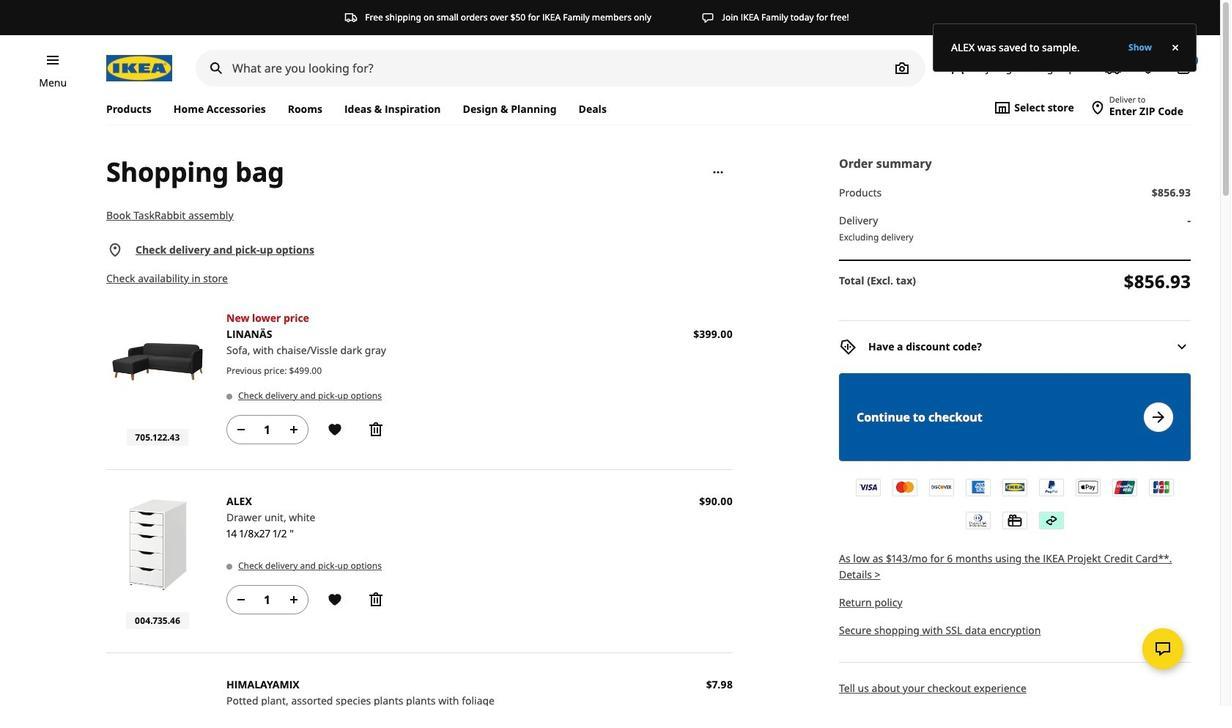 Task type: vqa. For each thing, say whether or not it's contained in the screenshot.
The Start Chat 'icon'
yes



Task type: locate. For each thing, give the bounding box(es) containing it.
Search by product text field
[[196, 50, 926, 87]]

None search field
[[196, 50, 926, 87]]

visa image
[[857, 479, 881, 496]]

american express image
[[967, 479, 991, 496]]

ikea linanäs art image
[[106, 310, 209, 413]]

None text field
[[253, 421, 282, 438]]

alert dialog
[[933, 23, 1197, 72]]

None text field
[[253, 591, 282, 608]]

start chat image
[[1155, 640, 1172, 658]]

apple pay image
[[1077, 479, 1100, 496]]

master card image
[[894, 479, 917, 496]]

diners club image
[[967, 512, 991, 529]]

ikea gift card image
[[1004, 512, 1027, 529]]

union pay image
[[1114, 479, 1137, 496]]



Task type: describe. For each thing, give the bounding box(es) containing it.
paypal image
[[1040, 479, 1064, 496]]

ikea credit card image
[[1004, 479, 1027, 496]]

discover image
[[930, 479, 954, 496]]

ikea alex art image
[[106, 494, 209, 596]]

after pay image
[[1040, 512, 1064, 529]]

jcb image
[[1150, 479, 1174, 496]]

ikea logotype, go to start page image
[[106, 55, 172, 81]]



